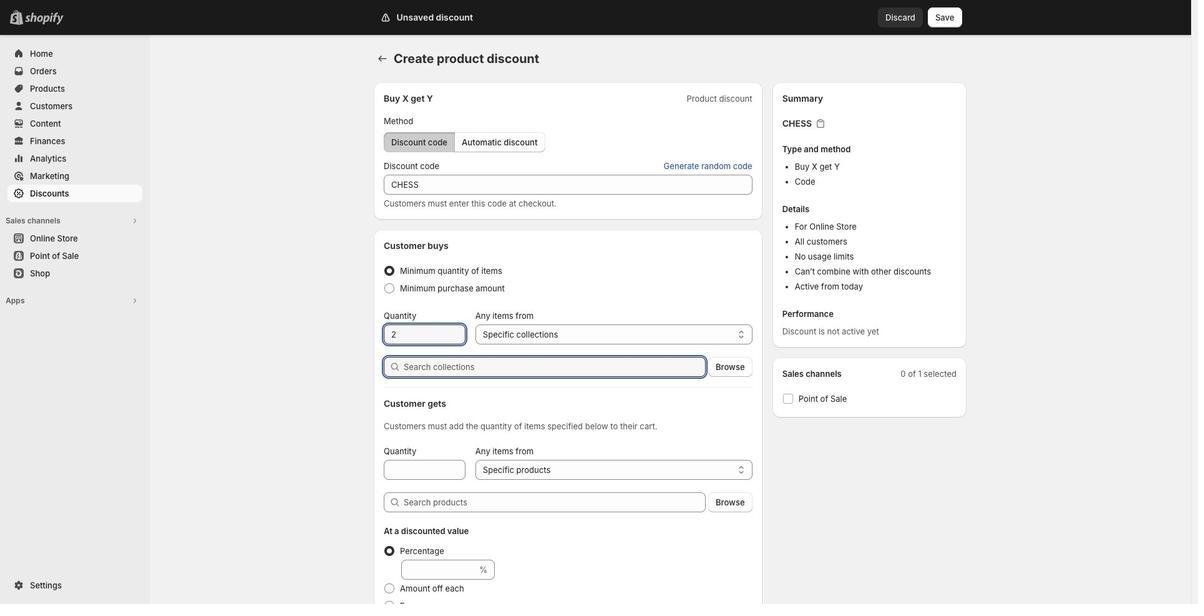 Task type: locate. For each thing, give the bounding box(es) containing it.
None text field
[[384, 175, 752, 195], [384, 325, 465, 345], [401, 560, 477, 580], [384, 175, 752, 195], [384, 325, 465, 345], [401, 560, 477, 580]]

shopify image
[[25, 12, 64, 25]]

None text field
[[384, 460, 465, 480]]

Search products text field
[[404, 492, 706, 512]]



Task type: vqa. For each thing, say whether or not it's contained in the screenshot.
Inventory to the right
no



Task type: describe. For each thing, give the bounding box(es) containing it.
Search collections text field
[[404, 357, 706, 377]]



